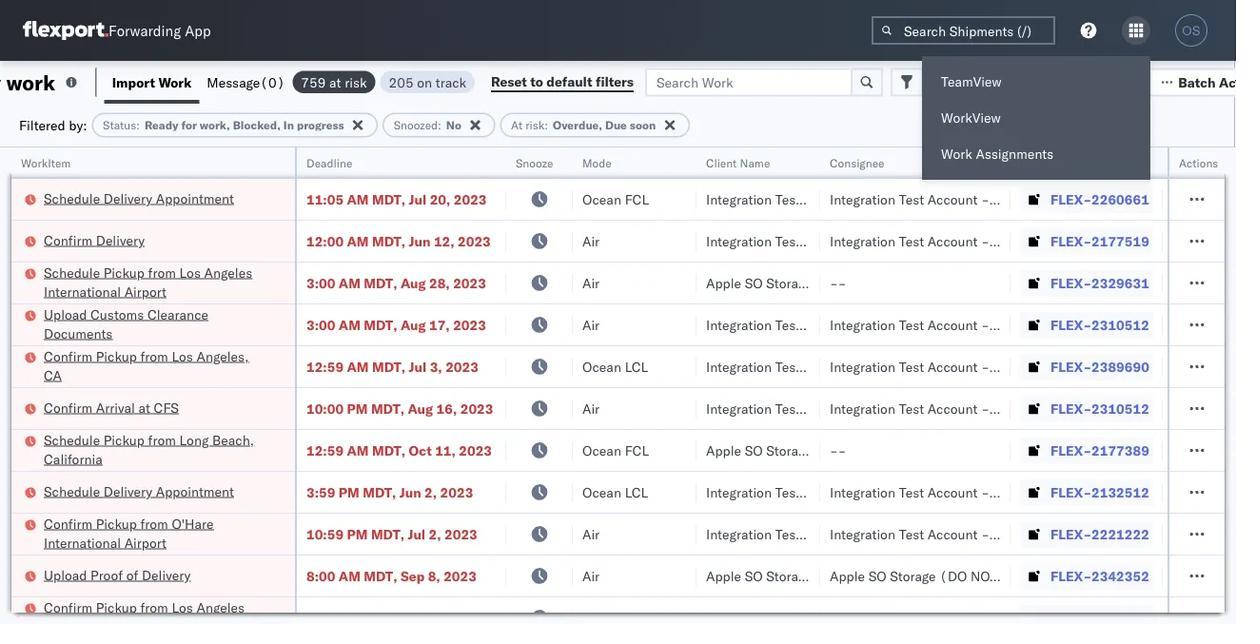 Task type: locate. For each thing, give the bounding box(es) containing it.
1 ocean from the top
[[582, 191, 621, 207]]

jul up sep
[[408, 526, 426, 543]]

1 swarovski from the top
[[993, 191, 1054, 207]]

1 3:00 from the top
[[306, 275, 335, 291]]

schedule inside schedule pickup from long beach, california
[[44, 432, 100, 448]]

1 vertical spatial upload
[[44, 567, 87, 583]]

risk
[[345, 74, 367, 90], [526, 118, 545, 132]]

upload up documents
[[44, 306, 87, 323]]

forwarding
[[109, 21, 181, 39]]

not for flex-2329631
[[847, 275, 874, 291]]

1 horizontal spatial on
[[993, 358, 1013, 375]]

3 airport from the top
[[124, 618, 167, 624]]

so for 8:00 am mdt, sep 8, 2023
[[745, 568, 763, 584]]

mdt, for 8:00 am mdt, sep 8, 2023
[[364, 568, 397, 584]]

4 air from the top
[[582, 400, 600, 417]]

soon
[[630, 118, 656, 132]]

jun left the 12,
[[409, 233, 431, 249]]

7 resize handle column header from the left
[[1140, 148, 1163, 624]]

mdt, up 10:59 pm mdt, jul 2, 2023
[[363, 484, 396, 501]]

1 flex- from the top
[[1051, 191, 1092, 207]]

1 upload from the top
[[44, 306, 87, 323]]

0 vertical spatial 2,
[[425, 484, 437, 501]]

0 vertical spatial schedule delivery appointment
[[44, 190, 234, 207]]

2023 right the 17,
[[453, 316, 486, 333]]

1 integration test account - swarovski from the top
[[830, 191, 1054, 207]]

1 resize handle column header from the left
[[272, 148, 295, 624]]

2 vertical spatial international
[[44, 618, 121, 624]]

2 appointment from the top
[[156, 483, 234, 500]]

1 vertical spatial work
[[941, 146, 973, 162]]

2 -- from the top
[[830, 442, 846, 459]]

lcl for 3:59 pm mdt, jun 2, 2023
[[625, 484, 648, 501]]

confirm
[[44, 232, 92, 248], [44, 348, 92, 365], [44, 399, 92, 416], [44, 515, 92, 532], [44, 599, 92, 616]]

1 airport from the top
[[124, 283, 167, 300]]

am for 3:00 am mdt, aug 28, 2023
[[339, 275, 361, 291]]

resize handle column header
[[272, 148, 295, 624], [483, 148, 506, 624], [550, 148, 573, 624], [674, 148, 697, 624], [798, 148, 820, 624], [988, 148, 1011, 624], [1140, 148, 1163, 624], [1202, 148, 1225, 624]]

2 integration test account - swarovski from the top
[[830, 233, 1054, 249]]

los inside confirm pickup from los angeles international airport
[[172, 599, 193, 616]]

12:59 up 10:00 on the bottom left of the page
[[306, 358, 344, 375]]

schedule delivery appointment button
[[44, 189, 234, 210], [44, 482, 234, 503]]

0 vertical spatial angeles
[[204, 264, 252, 281]]

1 lcl from the top
[[625, 358, 648, 375]]

confirm down 'proof'
[[44, 599, 92, 616]]

0 vertical spatial schedule delivery appointment button
[[44, 189, 234, 210]]

confirm arrival at cfs button
[[44, 398, 179, 419]]

angeles inside schedule pickup from los angeles international airport
[[204, 264, 252, 281]]

angeles for schedule pickup from los angeles international airport
[[204, 264, 252, 281]]

snoozed : no
[[394, 118, 461, 132]]

1 schedule from the top
[[44, 190, 100, 207]]

1 vertical spatial schedule delivery appointment button
[[44, 482, 234, 503]]

1 vertical spatial 2310512
[[1092, 400, 1150, 417]]

due
[[605, 118, 627, 132]]

airport inside schedule pickup from los angeles international airport
[[124, 283, 167, 300]]

2 upload from the top
[[44, 567, 87, 583]]

0 vertical spatial --
[[830, 275, 846, 291]]

international down 'proof'
[[44, 618, 121, 624]]

12:59 down 10:00 on the bottom left of the page
[[306, 442, 344, 459]]

from for confirm pickup from los angeles, ca
[[140, 348, 168, 365]]

apple for 12:59 am mdt, oct 11, 2023
[[706, 442, 741, 459]]

1 vertical spatial 2,
[[429, 526, 441, 543]]

at right the 759
[[329, 74, 341, 90]]

schedule delivery appointment down schedule pickup from long beach, california
[[44, 483, 234, 500]]

mdt, for 3:59 pm mdt, jun 2, 2023
[[363, 484, 396, 501]]

bangkok,
[[1173, 191, 1229, 207]]

flex-2177519
[[1051, 233, 1150, 249]]

3 integration test account - swarovski from the top
[[830, 316, 1054, 333]]

1 vertical spatial schedule delivery appointment link
[[44, 482, 234, 501]]

integration
[[830, 191, 896, 207], [830, 233, 896, 249], [830, 316, 896, 333], [706, 358, 772, 375], [830, 358, 896, 375], [830, 400, 896, 417], [830, 484, 896, 501], [830, 526, 896, 543]]

2 fcl from the top
[[625, 442, 649, 459]]

mdt, up 3:00 am mdt, aug 17, 2023
[[364, 275, 397, 291]]

1 12:59 from the top
[[306, 358, 344, 375]]

3 ocean from the top
[[582, 442, 621, 459]]

2 horizontal spatial :
[[545, 118, 548, 132]]

1 ocean lcl from the top
[[582, 358, 648, 375]]

los for confirm pickup from los angeles international airport
[[172, 599, 193, 616]]

0 vertical spatial international
[[44, 283, 121, 300]]

from inside schedule pickup from los angeles international airport
[[148, 264, 176, 281]]

confirm for confirm arrival at cfs
[[44, 399, 92, 416]]

1 : from the left
[[136, 118, 140, 132]]

not for flex-2177389
[[847, 442, 874, 459]]

schedule down workitem on the left top of page
[[44, 190, 100, 207]]

2 ocean lcl from the top
[[582, 484, 648, 501]]

1 vertical spatial international
[[44, 534, 121, 551]]

upload
[[44, 306, 87, 323], [44, 567, 87, 583]]

pickup up customs on the left of page
[[104, 264, 145, 281]]

flex-2310512 down flex-2329631
[[1051, 316, 1150, 333]]

1 horizontal spatial at
[[329, 74, 341, 90]]

delivery for 12:00 am mdt, jun 12, 2023
[[96, 232, 145, 248]]

12:59 for 12:59 am mdt, oct 11, 2023
[[306, 442, 344, 459]]

0 vertical spatial 2310512
[[1092, 316, 1150, 333]]

5 confirm from the top
[[44, 599, 92, 616]]

8 resize handle column header from the left
[[1202, 148, 1225, 624]]

angeles inside confirm pickup from los angeles international airport
[[197, 599, 245, 616]]

am right '11:05'
[[347, 191, 369, 207]]

aug left the 17,
[[401, 316, 426, 333]]

2 lcl from the top
[[625, 484, 648, 501]]

2 vertical spatial pm
[[347, 526, 368, 543]]

confirm up 'proof'
[[44, 515, 92, 532]]

pickup down arrival
[[104, 432, 145, 448]]

ocean fcl
[[582, 191, 649, 207], [582, 442, 649, 459]]

mdt, down 12:59 am mdt, jul 3, 2023 at the bottom left of the page
[[371, 400, 405, 417]]

am up the 3:59 pm mdt, jun 2, 2023
[[347, 442, 369, 459]]

upload customs clearance documents button
[[44, 305, 270, 345]]

international up customs on the left of page
[[44, 283, 121, 300]]

1 vertical spatial 12:59
[[306, 442, 344, 459]]

airport up upload customs clearance documents 'link'
[[124, 283, 167, 300]]

2 schedule delivery appointment button from the top
[[44, 482, 234, 503]]

8 flex- from the top
[[1051, 484, 1092, 501]]

mdt, left sep
[[364, 568, 397, 584]]

pickup for schedule pickup from los angeles international airport
[[104, 264, 145, 281]]

5 flex- from the top
[[1051, 358, 1092, 375]]

2023 for 3:00 am mdt, aug 28, 2023
[[453, 275, 486, 291]]

2 vertical spatial los
[[172, 599, 193, 616]]

at inside "link"
[[138, 399, 150, 416]]

1 international from the top
[[44, 283, 121, 300]]

schedule delivery appointment link for 3:59 pm mdt, jun 2, 2023
[[44, 482, 234, 501]]

test for 11:05 am mdt, jul 20, 2023
[[899, 191, 924, 207]]

jul left 3,
[[409, 358, 427, 375]]

: right at
[[545, 118, 548, 132]]

upload left 'proof'
[[44, 567, 87, 583]]

work inside button
[[158, 74, 192, 90]]

airport inside confirm pickup from los angeles international airport
[[124, 618, 167, 624]]

delivery up confirm pickup from o'hare international airport
[[104, 483, 152, 500]]

5 integration test account - swarovski from the top
[[830, 526, 1054, 543]]

ocean lcl for 12:59 am mdt, jul 3, 2023
[[582, 358, 648, 375]]

Search Work text field
[[645, 68, 853, 97]]

international inside confirm pickup from los angeles international airport
[[44, 618, 121, 624]]

0 horizontal spatial at
[[138, 399, 150, 416]]

am for 12:59 am mdt, jul 3, 2023
[[347, 358, 369, 375]]

mdt, for 10:59 pm mdt, jul 2, 2023
[[371, 526, 405, 543]]

3:59
[[306, 484, 335, 501]]

2 flex-2310512 from the top
[[1051, 400, 1150, 417]]

to
[[530, 73, 543, 90]]

2 air from the top
[[582, 275, 600, 291]]

3 flex- from the top
[[1051, 275, 1092, 291]]

schedule
[[44, 190, 100, 207], [44, 264, 100, 281], [44, 432, 100, 448], [44, 483, 100, 500]]

0 vertical spatial lcl
[[625, 358, 648, 375]]

reset to default filters button
[[480, 68, 645, 97]]

confirm for confirm pickup from los angeles international airport
[[44, 599, 92, 616]]

8:00 am mdt, sep 8, 2023
[[306, 568, 477, 584]]

flex- for 3:00 am mdt, aug 17, 2023
[[1051, 316, 1092, 333]]

2023 down 11,
[[440, 484, 473, 501]]

hong kong
[[1173, 442, 1236, 459]]

mode button
[[573, 151, 678, 170]]

account for 11:05 am mdt, jul 20, 2023
[[928, 191, 978, 207]]

0 vertical spatial upload
[[44, 306, 87, 323]]

0 vertical spatial los
[[179, 264, 201, 281]]

3 air from the top
[[582, 316, 600, 333]]

aug left 16,
[[408, 400, 433, 417]]

from up clearance
[[148, 264, 176, 281]]

from down upload customs clearance documents button
[[140, 348, 168, 365]]

integration for 3:00 am mdt, aug 17, 2023
[[830, 316, 896, 333]]

4 resize handle column header from the left
[[674, 148, 697, 624]]

resize handle column header for workitem
[[272, 148, 295, 624]]

work assignments link
[[922, 136, 1151, 172]]

1 horizontal spatial risk
[[526, 118, 545, 132]]

from inside confirm pickup from o'hare international airport
[[140, 515, 168, 532]]

8,
[[428, 568, 440, 584]]

schedule pickup from long beach, california link
[[44, 431, 270, 469]]

4 confirm from the top
[[44, 515, 92, 532]]

assignments
[[976, 146, 1054, 162]]

confirm delivery button
[[44, 231, 145, 252]]

0 vertical spatial schedule delivery appointment link
[[44, 189, 234, 208]]

confirm for confirm pickup from los angeles, ca
[[44, 348, 92, 365]]

los inside confirm pickup from los angeles, ca
[[172, 348, 193, 365]]

am for 12:59 am mdt, oct 11, 2023
[[347, 442, 369, 459]]

2 airport from the top
[[124, 534, 167, 551]]

1 ag from the left
[[893, 358, 911, 375]]

4 swarovski from the top
[[993, 400, 1054, 417]]

schedule inside schedule pickup from los angeles international airport
[[44, 264, 100, 281]]

1 vertical spatial ocean lcl
[[582, 484, 648, 501]]

from down 'upload proof of delivery' button
[[140, 599, 168, 616]]

from for schedule pickup from los angeles international airport
[[148, 264, 176, 281]]

karl
[[993, 484, 1018, 501]]

(do
[[816, 275, 844, 291], [816, 442, 844, 459], [816, 568, 844, 584], [940, 568, 967, 584]]

2310512 for 10:00 pm mdt, aug 16, 2023
[[1092, 400, 1150, 417]]

1 vertical spatial appointment
[[156, 483, 234, 500]]

(do for flex-2177389
[[816, 442, 844, 459]]

2 international from the top
[[44, 534, 121, 551]]

1 vertical spatial angeles
[[197, 599, 245, 616]]

0 horizontal spatial risk
[[345, 74, 367, 90]]

schedule pickup from los angeles international airport link
[[44, 263, 270, 301]]

2 vertical spatial jul
[[408, 526, 426, 543]]

flexport. image
[[23, 21, 109, 40]]

10 flex- from the top
[[1051, 568, 1092, 584]]

0 horizontal spatial ag
[[893, 358, 911, 375]]

mdt, down the 3:59 pm mdt, jun 2, 2023
[[371, 526, 405, 543]]

from inside schedule pickup from long beach, california
[[148, 432, 176, 448]]

2 schedule delivery appointment from the top
[[44, 483, 234, 500]]

2310512 down 2389690
[[1092, 400, 1150, 417]]

work down workview
[[941, 146, 973, 162]]

work right import
[[158, 74, 192, 90]]

1 horizontal spatial ag
[[1016, 358, 1035, 375]]

pickup up upload proof of delivery
[[96, 515, 137, 532]]

on
[[869, 358, 889, 375], [993, 358, 1013, 375]]

5 swarovski from the top
[[993, 526, 1054, 543]]

9 flex- from the top
[[1051, 526, 1092, 543]]

pickup for confirm pickup from o'hare international airport
[[96, 515, 137, 532]]

1 schedule delivery appointment from the top
[[44, 190, 234, 207]]

confirm inside "link"
[[44, 399, 92, 416]]

aug for 16,
[[408, 400, 433, 417]]

3:00 up 12:59 am mdt, jul 3, 2023 at the bottom left of the page
[[306, 316, 335, 333]]

name
[[740, 156, 770, 170]]

5 resize handle column header from the left
[[798, 148, 820, 624]]

0 vertical spatial 3:00
[[306, 275, 335, 291]]

1 horizontal spatial :
[[438, 118, 441, 132]]

resize handle column header for client name
[[798, 148, 820, 624]]

6 resize handle column header from the left
[[988, 148, 1011, 624]]

deadline button
[[297, 151, 487, 170]]

6 air from the top
[[582, 568, 600, 584]]

1 vertical spatial --
[[830, 442, 846, 459]]

am right 12:00
[[347, 233, 369, 249]]

ocean for 12:59 am mdt, oct 11, 2023
[[582, 442, 621, 459]]

0 vertical spatial fcl
[[625, 191, 649, 207]]

2 : from the left
[[438, 118, 441, 132]]

upload customs clearance documents link
[[44, 305, 270, 343]]

1 fcl from the top
[[625, 191, 649, 207]]

2, for jul
[[429, 526, 441, 543]]

schedule down the confirm delivery button
[[44, 264, 100, 281]]

jul for 20,
[[409, 191, 427, 207]]

2023
[[454, 191, 487, 207], [458, 233, 491, 249], [453, 275, 486, 291], [453, 316, 486, 333], [446, 358, 479, 375], [460, 400, 493, 417], [459, 442, 492, 459], [440, 484, 473, 501], [444, 526, 478, 543], [444, 568, 477, 584]]

from
[[148, 264, 176, 281], [140, 348, 168, 365], [148, 432, 176, 448], [140, 515, 168, 532], [140, 599, 168, 616]]

so
[[745, 275, 763, 291], [745, 442, 763, 459], [745, 568, 763, 584], [869, 568, 887, 584]]

2260661
[[1092, 191, 1150, 207]]

2 12:59 from the top
[[306, 442, 344, 459]]

mdt, left oct
[[372, 442, 406, 459]]

1 vertical spatial jul
[[409, 358, 427, 375]]

confirm inside confirm pickup from o'hare international airport
[[44, 515, 92, 532]]

2 flex- from the top
[[1051, 233, 1092, 249]]

pickup inside confirm pickup from o'hare international airport
[[96, 515, 137, 532]]

2023 right 11,
[[459, 442, 492, 459]]

air for 10:59 pm mdt, jul 2, 2023
[[582, 526, 600, 543]]

0 vertical spatial pm
[[347, 400, 368, 417]]

3:00 down 12:00
[[306, 275, 335, 291]]

3 schedule from the top
[[44, 432, 100, 448]]

1 flex-2310512 from the top
[[1051, 316, 1150, 333]]

0 horizontal spatial on
[[869, 358, 889, 375]]

schedule delivery appointment link up confirm pickup from o'hare international airport
[[44, 482, 234, 501]]

2 vertical spatial aug
[[408, 400, 433, 417]]

los down 'upload proof of delivery' button
[[172, 599, 193, 616]]

confirm inside confirm pickup from los angeles, ca
[[44, 348, 92, 365]]

5 air from the top
[[582, 526, 600, 543]]

delivery for 11:05 am mdt, jul 20, 2023
[[104, 190, 152, 207]]

2023 right 8,
[[444, 568, 477, 584]]

2 ocean from the top
[[582, 358, 621, 375]]

1 vertical spatial los
[[172, 348, 193, 365]]

message
[[207, 74, 260, 90]]

international up 'proof'
[[44, 534, 121, 551]]

storage
[[766, 275, 812, 291], [766, 442, 812, 459], [766, 568, 812, 584], [890, 568, 936, 584]]

test for 10:59 pm mdt, jul 2, 2023
[[899, 526, 924, 543]]

1 -- from the top
[[830, 275, 846, 291]]

0 vertical spatial ocean lcl
[[582, 358, 648, 375]]

1 confirm from the top
[[44, 232, 92, 248]]

mdt, for 3:00 am mdt, aug 17, 2023
[[364, 316, 397, 333]]

2, down oct
[[425, 484, 437, 501]]

batch act button
[[1149, 68, 1236, 97]]

mdt, up 3:00 am mdt, aug 28, 2023
[[372, 233, 406, 249]]

file exception button
[[931, 68, 1062, 97], [931, 68, 1062, 97]]

8:00
[[306, 568, 335, 584]]

ocean fcl for 12:59 am mdt, oct 11, 2023
[[582, 442, 649, 459]]

1 vertical spatial aug
[[401, 316, 426, 333]]

ocean for 11:05 am mdt, jul 20, 2023
[[582, 191, 621, 207]]

storage for flex-2342352
[[766, 568, 812, 584]]

4 schedule from the top
[[44, 483, 100, 500]]

integration test account - swarovski for 12:00 am mdt, jun 12, 2023
[[830, 233, 1054, 249]]

los inside schedule pickup from los angeles international airport
[[179, 264, 201, 281]]

0 vertical spatial jun
[[409, 233, 431, 249]]

test for 3:00 am mdt, aug 17, 2023
[[899, 316, 924, 333]]

1 schedule delivery appointment link from the top
[[44, 189, 234, 208]]

confirm for confirm pickup from o'hare international airport
[[44, 515, 92, 532]]

schedule up california
[[44, 432, 100, 448]]

fcl for 11:05 am mdt, jul 20, 2023
[[625, 191, 649, 207]]

pickup inside schedule pickup from los angeles international airport
[[104, 264, 145, 281]]

2023 right 28,
[[453, 275, 486, 291]]

2 ocean fcl from the top
[[582, 442, 649, 459]]

file
[[960, 74, 984, 90]]

2 swarovski from the top
[[993, 233, 1054, 249]]

1 vertical spatial ocean fcl
[[582, 442, 649, 459]]

schedule pickup from long beach, california
[[44, 432, 254, 467]]

4 integration test account - swarovski from the top
[[830, 400, 1054, 417]]

schedule for "schedule pickup from long beach, california" button
[[44, 432, 100, 448]]

risk right the 759
[[345, 74, 367, 90]]

from inside confirm pickup from los angeles, ca
[[140, 348, 168, 365]]

:
[[136, 118, 140, 132], [438, 118, 441, 132], [545, 118, 548, 132]]

pm for 10:59
[[347, 526, 368, 543]]

2 resize handle column header from the left
[[483, 148, 506, 624]]

2 confirm from the top
[[44, 348, 92, 365]]

confirm up ca
[[44, 348, 92, 365]]

flex-2310512 up flex-2177389
[[1051, 400, 1150, 417]]

4 flex- from the top
[[1051, 316, 1092, 333]]

from inside confirm pickup from los angeles international airport
[[140, 599, 168, 616]]

appointment up o'hare
[[156, 483, 234, 500]]

759
[[301, 74, 326, 90]]

use)
[[877, 275, 911, 291], [877, 442, 911, 459], [877, 568, 911, 584], [1001, 568, 1035, 584]]

international inside schedule pickup from los angeles international airport
[[44, 283, 121, 300]]

3:00 am mdt, aug 17, 2023
[[306, 316, 486, 333]]

mdt, down 3:00 am mdt, aug 17, 2023
[[372, 358, 406, 375]]

2 vertical spatial airport
[[124, 618, 167, 624]]

upload inside upload customs clearance documents
[[44, 306, 87, 323]]

california
[[44, 451, 103, 467]]

1 vertical spatial at
[[138, 399, 150, 416]]

1 integration test account - on ag from the left
[[706, 358, 911, 375]]

1 air from the top
[[582, 233, 600, 249]]

2310512 down 2329631
[[1092, 316, 1150, 333]]

angeles
[[204, 264, 252, 281], [197, 599, 245, 616]]

appointment for 11:05 am mdt, jul 20, 2023
[[156, 190, 234, 207]]

1 on from the left
[[869, 358, 889, 375]]

0 horizontal spatial :
[[136, 118, 140, 132]]

1 vertical spatial jun
[[400, 484, 421, 501]]

air for 8:00 am mdt, sep 8, 2023
[[582, 568, 600, 584]]

pm right 10:00 on the bottom left of the page
[[347, 400, 368, 417]]

2, up 8,
[[429, 526, 441, 543]]

delivery up schedule pickup from los angeles international airport
[[96, 232, 145, 248]]

angeles down o'hare
[[197, 599, 245, 616]]

jul
[[409, 191, 427, 207], [409, 358, 427, 375], [408, 526, 426, 543]]

1 vertical spatial fcl
[[625, 442, 649, 459]]

1 vertical spatial pm
[[339, 484, 360, 501]]

2 schedule from the top
[[44, 264, 100, 281]]

0 vertical spatial ocean fcl
[[582, 191, 649, 207]]

schedule delivery appointment button up confirm pickup from o'hare international airport
[[44, 482, 234, 503]]

p
[[1233, 568, 1236, 584]]

from left long
[[148, 432, 176, 448]]

flex-2177519 button
[[1020, 228, 1153, 255], [1020, 228, 1153, 255]]

0 vertical spatial appointment
[[156, 190, 234, 207]]

mdt, down the deadline button
[[372, 191, 406, 207]]

pickup inside confirm pickup from los angeles international airport
[[96, 599, 137, 616]]

schedule down california
[[44, 483, 100, 500]]

2 2310512 from the top
[[1092, 400, 1150, 417]]

delivery down workitem 'button'
[[104, 190, 152, 207]]

confirm inside confirm pickup from los angeles international airport
[[44, 599, 92, 616]]

mdt, up 12:59 am mdt, jul 3, 2023 at the bottom left of the page
[[364, 316, 397, 333]]

1 appointment from the top
[[156, 190, 234, 207]]

actions
[[1179, 156, 1219, 170]]

6 flex- from the top
[[1051, 400, 1092, 417]]

schedule delivery appointment link down workitem 'button'
[[44, 189, 234, 208]]

so for 12:59 am mdt, oct 11, 2023
[[745, 442, 763, 459]]

air
[[582, 233, 600, 249], [582, 275, 600, 291], [582, 316, 600, 333], [582, 400, 600, 417], [582, 526, 600, 543], [582, 568, 600, 584]]

3:00
[[306, 275, 335, 291], [306, 316, 335, 333]]

aug left 28,
[[401, 275, 426, 291]]

ocean lcl
[[582, 358, 648, 375], [582, 484, 648, 501]]

2 schedule delivery appointment link from the top
[[44, 482, 234, 501]]

am
[[347, 191, 369, 207], [347, 233, 369, 249], [339, 275, 361, 291], [339, 316, 361, 333], [347, 358, 369, 375], [347, 442, 369, 459], [339, 568, 361, 584]]

flex-2329631 button
[[1020, 270, 1153, 296], [1020, 270, 1153, 296]]

3:00 for 3:00 am mdt, aug 17, 2023
[[306, 316, 335, 333]]

0 vertical spatial aug
[[401, 275, 426, 291]]

4 ocean from the top
[[582, 484, 621, 501]]

3 swarovski from the top
[[993, 316, 1054, 333]]

schedule for schedule delivery appointment button corresponding to 3:59 pm mdt, jun 2, 2023
[[44, 483, 100, 500]]

2023 up 8:00 am mdt, sep 8, 2023
[[444, 526, 478, 543]]

reset
[[491, 73, 527, 90]]

7 flex- from the top
[[1051, 442, 1092, 459]]

angeles up clearance
[[204, 264, 252, 281]]

integration test account - swarovski for 10:00 pm mdt, aug 16, 2023
[[830, 400, 1054, 417]]

1 2310512 from the top
[[1092, 316, 1150, 333]]

flex-2221222 button
[[1020, 521, 1153, 548], [1020, 521, 1153, 548]]

pickup down 'upload proof of delivery' button
[[96, 599, 137, 616]]

pickup down upload customs clearance documents
[[96, 348, 137, 365]]

: for snoozed
[[438, 118, 441, 132]]

1 vertical spatial lcl
[[625, 484, 648, 501]]

los up clearance
[[179, 264, 201, 281]]

0 vertical spatial risk
[[345, 74, 367, 90]]

1 vertical spatial 3:00
[[306, 316, 335, 333]]

schedule delivery appointment button down workitem 'button'
[[44, 189, 234, 210]]

pm right 3:59
[[339, 484, 360, 501]]

0 vertical spatial work
[[158, 74, 192, 90]]

swarovski for 10:00 pm mdt, aug 16, 2023
[[993, 400, 1054, 417]]

flex
[[1020, 156, 1042, 170]]

airport down "of"
[[124, 618, 167, 624]]

0 vertical spatial 12:59
[[306, 358, 344, 375]]

integration test account - swarovski for 11:05 am mdt, jul 20, 2023
[[830, 191, 1054, 207]]

schedule for schedule delivery appointment button related to 11:05 am mdt, jul 20, 2023
[[44, 190, 100, 207]]

integration for 10:00 pm mdt, aug 16, 2023
[[830, 400, 896, 417]]

confirm down workitem on the left top of page
[[44, 232, 92, 248]]

not
[[847, 275, 874, 291], [847, 442, 874, 459], [847, 568, 874, 584], [971, 568, 997, 584]]

0 vertical spatial flex-2310512
[[1051, 316, 1150, 333]]

2 3:00 from the top
[[306, 316, 335, 333]]

at
[[511, 118, 523, 132]]

mdt,
[[372, 191, 406, 207], [372, 233, 406, 249], [364, 275, 397, 291], [364, 316, 397, 333], [372, 358, 406, 375], [371, 400, 405, 417], [372, 442, 406, 459], [363, 484, 396, 501], [371, 526, 405, 543], [364, 568, 397, 584]]

3 international from the top
[[44, 618, 121, 624]]

1 vertical spatial airport
[[124, 534, 167, 551]]

pm for 3:59
[[339, 484, 360, 501]]

customs
[[90, 306, 144, 323]]

3 : from the left
[[545, 118, 548, 132]]

: left the ready at the left top of page
[[136, 118, 140, 132]]

: left no
[[438, 118, 441, 132]]

2177519
[[1092, 233, 1150, 249]]

2023 right 3,
[[446, 358, 479, 375]]

flex- for 12:00 am mdt, jun 12, 2023
[[1051, 233, 1092, 249]]

1 vertical spatial flex-2310512
[[1051, 400, 1150, 417]]

appointment down workitem 'button'
[[156, 190, 234, 207]]

t
[[1233, 191, 1236, 207]]

jul left 20,
[[409, 191, 427, 207]]

id
[[1045, 156, 1056, 170]]

205 on track
[[389, 74, 466, 90]]

3 confirm from the top
[[44, 399, 92, 416]]

swarovski for 11:05 am mdt, jul 20, 2023
[[993, 191, 1054, 207]]

schedule for schedule pickup from los angeles international airport button
[[44, 264, 100, 281]]

los for confirm pickup from los angeles, ca
[[172, 348, 193, 365]]

am right 8:00
[[339, 568, 361, 584]]

from for confirm pickup from los angeles international airport
[[140, 599, 168, 616]]

at
[[329, 74, 341, 90], [138, 399, 150, 416]]

risk right at
[[526, 118, 545, 132]]

schedule delivery appointment down workitem 'button'
[[44, 190, 234, 207]]

angeles for confirm pickup from los angeles international airport
[[197, 599, 245, 616]]

--
[[830, 275, 846, 291], [830, 442, 846, 459]]

appointment for 3:59 pm mdt, jun 2, 2023
[[156, 483, 234, 500]]

flex-
[[1051, 191, 1092, 207], [1051, 233, 1092, 249], [1051, 275, 1092, 291], [1051, 316, 1092, 333], [1051, 358, 1092, 375], [1051, 400, 1092, 417], [1051, 442, 1092, 459], [1051, 484, 1092, 501], [1051, 526, 1092, 543], [1051, 568, 1092, 584]]

jul for 2,
[[408, 526, 426, 543]]

2023 right the 12,
[[458, 233, 491, 249]]

for
[[181, 118, 197, 132]]

message (0)
[[207, 74, 285, 90]]

2023 right 16,
[[460, 400, 493, 417]]

0 vertical spatial jul
[[409, 191, 427, 207]]

3,
[[430, 358, 442, 375]]

pickup inside confirm pickup from los angeles, ca
[[96, 348, 137, 365]]

airport up "of"
[[124, 534, 167, 551]]

delivery inside confirm delivery link
[[96, 232, 145, 248]]

1 schedule delivery appointment button from the top
[[44, 189, 234, 210]]

1 ocean fcl from the top
[[582, 191, 649, 207]]

am down 12:00
[[339, 275, 361, 291]]

forwarding app
[[109, 21, 211, 39]]

1 vertical spatial risk
[[526, 118, 545, 132]]

12,
[[434, 233, 455, 249]]

2 integration test account - on ag from the left
[[830, 358, 1035, 375]]

at left cfs
[[138, 399, 150, 416]]

2023 right 20,
[[454, 191, 487, 207]]

upload inside button
[[44, 567, 87, 583]]

test for 12:00 am mdt, jun 12, 2023
[[899, 233, 924, 249]]

pm right the 10:59
[[347, 526, 368, 543]]

flex- for 10:59 pm mdt, jul 2, 2023
[[1051, 526, 1092, 543]]

10:59
[[306, 526, 344, 543]]

jun down oct
[[400, 484, 421, 501]]

flex-2310512 button
[[1020, 312, 1153, 338], [1020, 312, 1153, 338], [1020, 395, 1153, 422], [1020, 395, 1153, 422]]

shanghai
[[1173, 568, 1229, 584]]

1 vertical spatial schedule delivery appointment
[[44, 483, 234, 500]]

0 horizontal spatial work
[[158, 74, 192, 90]]

from left o'hare
[[140, 515, 168, 532]]

am up 12:59 am mdt, jul 3, 2023 at the bottom left of the page
[[339, 316, 361, 333]]

12:59 am mdt, oct 11, 2023
[[306, 442, 492, 459]]

2 on from the left
[[993, 358, 1013, 375]]

am down 3:00 am mdt, aug 17, 2023
[[347, 358, 369, 375]]

0 vertical spatial airport
[[124, 283, 167, 300]]

confirm down ca
[[44, 399, 92, 416]]

pickup inside schedule pickup from long beach, california
[[104, 432, 145, 448]]

proof
[[90, 567, 123, 583]]

delivery right "of"
[[142, 567, 191, 583]]



Task type: vqa. For each thing, say whether or not it's contained in the screenshot.


Task type: describe. For each thing, give the bounding box(es) containing it.
am for 3:00 am mdt, aug 17, 2023
[[339, 316, 361, 333]]

departure po button
[[1163, 151, 1236, 170]]

28,
[[429, 275, 450, 291]]

bangkok, t
[[1173, 191, 1236, 207]]

confirm pickup from los angeles, ca link
[[44, 347, 270, 385]]

1 horizontal spatial work
[[941, 146, 973, 162]]

upload for upload customs clearance documents
[[44, 306, 87, 323]]

confirm pickup from los angeles international airport link
[[44, 598, 270, 624]]

at risk : overdue, due soon
[[511, 118, 656, 132]]

11:05 am mdt, jul 20, 2023
[[306, 191, 487, 207]]

apple so storage (do not use) for flex-2329631
[[706, 275, 911, 291]]

account for 3:59 pm mdt, jun 2, 2023
[[928, 484, 978, 501]]

consignee
[[830, 156, 885, 170]]

work assignments
[[941, 146, 1054, 162]]

2023 for 10:59 pm mdt, jul 2, 2023
[[444, 526, 478, 543]]

10:00 pm mdt, aug 16, 2023
[[306, 400, 493, 417]]

account for 12:00 am mdt, jun 12, 2023
[[928, 233, 978, 249]]

delivery inside upload proof of delivery link
[[142, 567, 191, 583]]

from for confirm pickup from o'hare international airport
[[140, 515, 168, 532]]

confirm delivery
[[44, 232, 145, 248]]

airport for confirm
[[124, 618, 167, 624]]

(do for flex-2342352
[[816, 568, 844, 584]]

am for 11:05 am mdt, jul 20, 2023
[[347, 191, 369, 207]]

test for 12:59 am mdt, jul 3, 2023
[[899, 358, 924, 375]]

international for confirm
[[44, 618, 121, 624]]

by:
[[69, 117, 87, 133]]

11:05
[[306, 191, 344, 207]]

upload customs clearance documents
[[44, 306, 208, 342]]

snooze
[[516, 156, 553, 170]]

upload for upload proof of delivery
[[44, 567, 87, 583]]

17,
[[429, 316, 450, 333]]

apple for 8:00 am mdt, sep 8, 2023
[[706, 568, 741, 584]]

file exception
[[960, 74, 1049, 90]]

overdue,
[[553, 118, 603, 132]]

resize handle column header for consignee
[[988, 148, 1011, 624]]

forwarding app link
[[23, 21, 211, 40]]

airport inside confirm pickup from o'hare international airport
[[124, 534, 167, 551]]

os
[[1182, 23, 1201, 38]]

3:00 for 3:00 am mdt, aug 28, 2023
[[306, 275, 335, 291]]

integration for 3:59 pm mdt, jun 2, 2023
[[830, 484, 896, 501]]

mdt, for 3:00 am mdt, aug 28, 2023
[[364, 275, 397, 291]]

2023 for 12:59 am mdt, oct 11, 2023
[[459, 442, 492, 459]]

app
[[185, 21, 211, 39]]

exception
[[987, 74, 1049, 90]]

from for schedule pickup from long beach, california
[[148, 432, 176, 448]]

account for 10:00 pm mdt, aug 16, 2023
[[928, 400, 978, 417]]

batch act
[[1179, 74, 1236, 90]]

in
[[283, 118, 294, 132]]

confirm arrival at cfs
[[44, 399, 179, 416]]

ocean for 12:59 am mdt, jul 3, 2023
[[582, 358, 621, 375]]

2023 for 3:59 pm mdt, jun 2, 2023
[[440, 484, 473, 501]]

16,
[[436, 400, 457, 417]]

2 ag from the left
[[1016, 358, 1035, 375]]

20,
[[430, 191, 451, 207]]

2023 for 10:00 pm mdt, aug 16, 2023
[[460, 400, 493, 417]]

air for 10:00 pm mdt, aug 16, 2023
[[582, 400, 600, 417]]

no
[[446, 118, 461, 132]]

-- for flex-2329631
[[830, 275, 846, 291]]

flex-2329631
[[1051, 275, 1150, 291]]

use) for flex-2177389
[[877, 442, 911, 459]]

flex-2260661
[[1051, 191, 1150, 207]]

progress
[[297, 118, 344, 132]]

flex- for 12:59 am mdt, oct 11, 2023
[[1051, 442, 1092, 459]]

upload proof of delivery link
[[44, 566, 191, 585]]

integration for 11:05 am mdt, jul 20, 2023
[[830, 191, 896, 207]]

resize handle column header for deadline
[[483, 148, 506, 624]]

flex- for 3:59 pm mdt, jun 2, 2023
[[1051, 484, 1092, 501]]

jun for 12,
[[409, 233, 431, 249]]

integration for 12:59 am mdt, jul 3, 2023
[[830, 358, 896, 375]]

integration for 10:59 pm mdt, jul 2, 2023
[[830, 526, 896, 543]]

confirm pickup from o'hare international airport link
[[44, 514, 270, 553]]

on
[[417, 74, 432, 90]]

10:00
[[306, 400, 344, 417]]

international for schedule
[[44, 283, 121, 300]]

hong
[[1173, 442, 1205, 459]]

2023 for 12:00 am mdt, jun 12, 2023
[[458, 233, 491, 249]]

jul for 3,
[[409, 358, 427, 375]]

reset to default filters
[[491, 73, 634, 90]]

fcl for 12:59 am mdt, oct 11, 2023
[[625, 442, 649, 459]]

integration test account - swarovski for 10:59 pm mdt, jul 2, 2023
[[830, 526, 1054, 543]]

swarovski for 10:59 pm mdt, jul 2, 2023
[[993, 526, 1054, 543]]

205
[[389, 74, 414, 90]]

flex-2310512 for 3:00 am mdt, aug 17, 2023
[[1051, 316, 1150, 333]]

flex- for 8:00 am mdt, sep 8, 2023
[[1051, 568, 1092, 584]]

default
[[547, 73, 592, 90]]

upload proof of delivery
[[44, 567, 191, 583]]

-- for flex-2177389
[[830, 442, 846, 459]]

mdt, for 12:59 am mdt, jul 3, 2023
[[372, 358, 406, 375]]

mdt, for 10:00 pm mdt, aug 16, 2023
[[371, 400, 405, 417]]

2177389
[[1092, 442, 1150, 459]]

am for 12:00 am mdt, jun 12, 2023
[[347, 233, 369, 249]]

import
[[112, 74, 155, 90]]

confirm for confirm delivery
[[44, 232, 92, 248]]

international inside confirm pickup from o'hare international airport
[[44, 534, 121, 551]]

mdt, for 12:59 am mdt, oct 11, 2023
[[372, 442, 406, 459]]

11,
[[435, 442, 456, 459]]

shanghai,
[[1173, 484, 1233, 501]]

beach,
[[212, 432, 254, 448]]

12:59 for 12:59 am mdt, jul 3, 2023
[[306, 358, 344, 375]]

ocean lcl for 3:59 pm mdt, jun 2, 2023
[[582, 484, 648, 501]]

teamview
[[941, 73, 1002, 90]]

confirm pickup from los angeles international airport
[[44, 599, 245, 624]]

(do for flex-2329631
[[816, 275, 844, 291]]

integration test account - karl lagerfeld
[[830, 484, 1078, 501]]

2389690
[[1092, 358, 1150, 375]]

resize handle column header for mode
[[674, 148, 697, 624]]

2221222
[[1092, 526, 1150, 543]]

ocean for 3:59 pm mdt, jun 2, 2023
[[582, 484, 621, 501]]

use) for flex-2342352
[[877, 568, 911, 584]]

arrival
[[96, 399, 135, 416]]

lcl for 12:59 am mdt, jul 3, 2023
[[625, 358, 648, 375]]

consignee button
[[820, 151, 992, 170]]

air for 12:00 am mdt, jun 12, 2023
[[582, 233, 600, 249]]

integration test account - swarovski for 3:00 am mdt, aug 17, 2023
[[830, 316, 1054, 333]]

of
[[126, 567, 138, 583]]

departure
[[1173, 156, 1225, 170]]

lagerfeld
[[1021, 484, 1078, 501]]

air for 3:00 am mdt, aug 17, 2023
[[582, 316, 600, 333]]

test for 10:00 pm mdt, aug 16, 2023
[[899, 400, 924, 417]]

schedule delivery appointment link for 11:05 am mdt, jul 20, 2023
[[44, 189, 234, 208]]

filtered
[[19, 117, 65, 133]]

flex- for 12:59 am mdt, jul 3, 2023
[[1051, 358, 1092, 375]]

client name
[[706, 156, 770, 170]]

2023 for 8:00 am mdt, sep 8, 2023
[[444, 568, 477, 584]]

filtered by:
[[19, 117, 87, 133]]

use) for flex-2329631
[[877, 275, 911, 291]]

pickup for confirm pickup from los angeles international airport
[[96, 599, 137, 616]]

import work
[[112, 74, 192, 90]]

deadline
[[306, 156, 353, 170]]

schedule pickup from los angeles international airport button
[[44, 263, 270, 303]]

aug for 17,
[[401, 316, 426, 333]]

0 vertical spatial at
[[329, 74, 341, 90]]

clearance
[[147, 306, 208, 323]]

kaohsiung,
[[1173, 358, 1236, 375]]

workview
[[941, 109, 1001, 126]]

3 resize handle column header from the left
[[550, 148, 573, 624]]

los for schedule pickup from los angeles international airport
[[179, 264, 201, 281]]

(0)
[[260, 74, 285, 90]]

filters
[[596, 73, 634, 90]]

kong
[[1208, 442, 1236, 459]]

2310512 for 3:00 am mdt, aug 17, 2023
[[1092, 316, 1150, 333]]

shanghai p
[[1173, 568, 1236, 584]]

delivery for 3:59 pm mdt, jun 2, 2023
[[104, 483, 152, 500]]

upload proof of delivery button
[[44, 566, 191, 587]]

client name button
[[697, 151, 801, 170]]

confirm arrival at cfs link
[[44, 398, 179, 417]]

schedule pickup from los angeles international airport
[[44, 264, 252, 300]]

apple so storage (do not use) for flex-2177389
[[706, 442, 911, 459]]

flex id button
[[1011, 151, 1144, 170]]

resize handle column header for flex id
[[1140, 148, 1163, 624]]

Search Shipments (/) text field
[[872, 16, 1056, 45]]

workitem
[[21, 156, 71, 170]]

not for flex-2342352
[[847, 568, 874, 584]]

12:59 am mdt, jul 3, 2023
[[306, 358, 479, 375]]

status : ready for work, blocked, in progress
[[103, 118, 344, 132]]

ocean fcl for 11:05 am mdt, jul 20, 2023
[[582, 191, 649, 207]]

work,
[[200, 118, 230, 132]]

flex-2177389
[[1051, 442, 1150, 459]]

2132512
[[1092, 484, 1150, 501]]

flex-2310512 for 10:00 pm mdt, aug 16, 2023
[[1051, 400, 1150, 417]]

pickup for confirm pickup from los angeles, ca
[[96, 348, 137, 365]]

pm for 10:00
[[347, 400, 368, 417]]

cfs
[[154, 399, 179, 416]]

mdt, for 11:05 am mdt, jul 20, 2023
[[372, 191, 406, 207]]

integration for 12:00 am mdt, jun 12, 2023
[[830, 233, 896, 249]]

schedule delivery appointment for 11:05
[[44, 190, 234, 207]]

sep
[[401, 568, 425, 584]]



